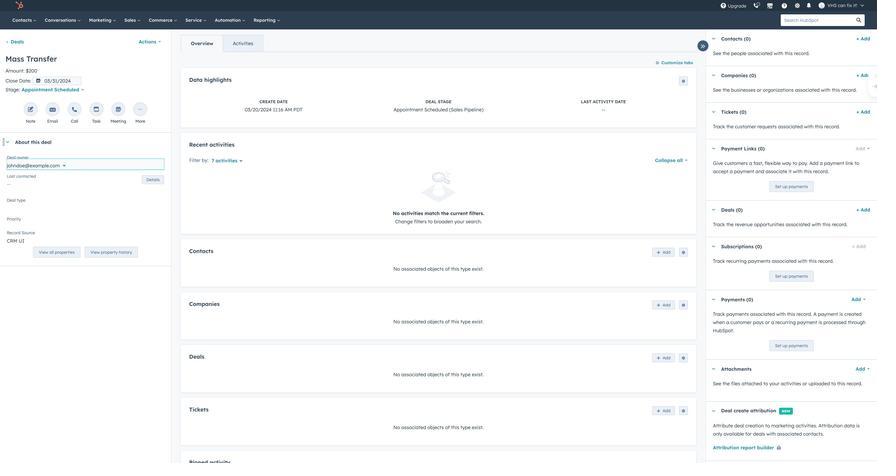 Task type: vqa. For each thing, say whether or not it's contained in the screenshot.
records
no



Task type: locate. For each thing, give the bounding box(es) containing it.
0 vertical spatial caret image
[[712, 38, 716, 40]]

note image
[[28, 107, 34, 113]]

email image
[[50, 107, 56, 113]]

caret image
[[712, 38, 716, 40], [712, 75, 716, 76], [712, 209, 716, 211]]

caret image
[[712, 111, 716, 113], [5, 141, 10, 143], [712, 148, 716, 150], [712, 246, 716, 248], [712, 299, 716, 301], [712, 369, 716, 370], [712, 411, 716, 413]]

alert
[[189, 172, 688, 226]]

marketplaces image
[[767, 3, 774, 9]]

2 vertical spatial caret image
[[712, 209, 716, 211]]

MM/DD/YYYY text field
[[32, 77, 82, 85]]

3 caret image from the top
[[712, 209, 716, 211]]

1 vertical spatial caret image
[[712, 75, 716, 76]]

navigation
[[181, 35, 263, 52]]

menu
[[717, 0, 869, 11]]



Task type: describe. For each thing, give the bounding box(es) containing it.
more image
[[137, 107, 143, 113]]

jacob simon image
[[819, 2, 825, 9]]

-- text field
[[7, 178, 164, 189]]

meeting image
[[115, 107, 122, 113]]

task image
[[93, 107, 100, 113]]

Search HubSpot search field
[[781, 14, 854, 26]]

1 caret image from the top
[[712, 38, 716, 40]]

call image
[[71, 107, 78, 113]]

2 caret image from the top
[[712, 75, 716, 76]]



